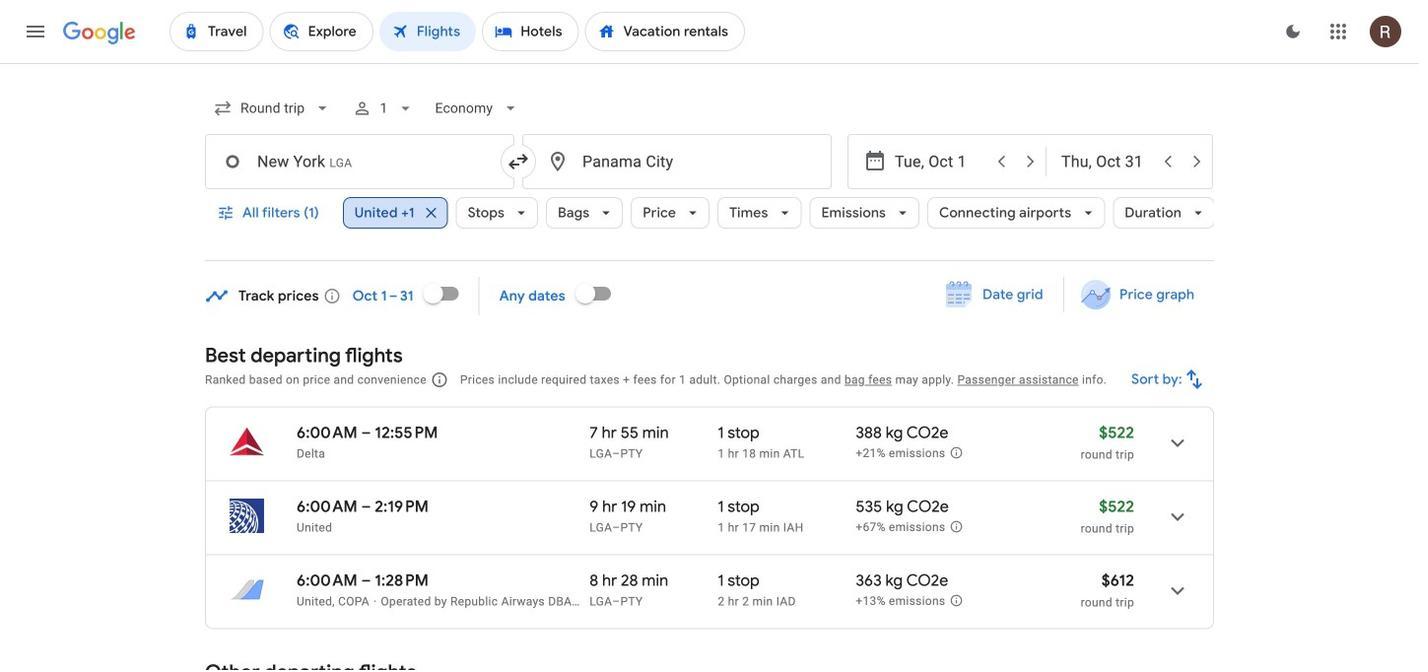 Task type: vqa. For each thing, say whether or not it's contained in the screenshot.
arrival time: 2:19 pm. text field
yes



Task type: describe. For each thing, give the bounding box(es) containing it.
find the best price region
[[205, 270, 1214, 328]]

Where to? text field
[[522, 134, 832, 189]]

522 US dollars text field
[[1099, 423, 1134, 443]]

swap origin and destination. image
[[507, 150, 530, 173]]

Departure text field
[[895, 135, 986, 188]]

carbon emissions estimate: 535 kilograms. +67% emissions. learn more about this emissions estimate image
[[950, 520, 963, 534]]

learn more about tracked prices image
[[323, 287, 341, 305]]

carbon emissions estimate: 388 kilograms. +21% emissions. learn more about this emissions estimate image
[[950, 446, 963, 460]]

change appearance image
[[1270, 8, 1317, 55]]

Where from? New York LGA text field
[[205, 134, 515, 189]]

loading results progress bar
[[0, 63, 1419, 67]]

612 US dollars text field
[[1102, 571, 1134, 591]]

Return text field
[[1062, 135, 1152, 188]]

total duration 8 hr 28 min. element
[[590, 571, 718, 594]]

total duration 7 hr 55 min. element
[[590, 423, 718, 446]]

departure time: 6:00 am. text field for leaves laguardia airport at 6:00 am on tuesday, october 1 and arrives at tocumen international airport panama at 1:28 pm on tuesday, october 1. element
[[297, 571, 358, 591]]

1 stop flight. element for total duration 8 hr 28 min. element
[[718, 571, 760, 594]]

departure time: 6:00 am. text field for leaves laguardia airport at 6:00 am on tuesday, october 1 and arrives at tocumen international airport panama at 12:55 pm on tuesday, october 1. element
[[297, 423, 358, 443]]

learn more about ranking image
[[431, 371, 448, 389]]



Task type: locate. For each thing, give the bounding box(es) containing it.
carbon emissions estimate: 363 kilograms. +13% emissions. learn more about this emissions estimate image
[[950, 594, 963, 608]]

Departure time: 6:00 AM. text field
[[297, 497, 358, 517]]

1 stop flight. element for total duration 7 hr 55 min. element
[[718, 423, 760, 446]]

2 departure time: 6:00 am. text field from the top
[[297, 571, 358, 591]]

522 US dollars text field
[[1099, 497, 1134, 517]]

Arrival time: 12:55 PM. text field
[[375, 423, 438, 443]]

1 stop flight. element
[[718, 423, 760, 446], [718, 497, 760, 520], [718, 571, 760, 594]]

 image
[[374, 595, 377, 609]]

leaves laguardia airport at 6:00 am on tuesday, october 1 and arrives at tocumen international airport panama at 1:28 pm on tuesday, october 1. element
[[297, 571, 429, 591]]

leaves laguardia airport at 6:00 am on tuesday, october 1 and arrives at tocumen international airport panama at 12:55 pm on tuesday, october 1. element
[[297, 423, 438, 443]]

1 vertical spatial 1 stop flight. element
[[718, 497, 760, 520]]

departure time: 6:00 am. text field up departure time: 6:00 am. text field
[[297, 423, 358, 443]]

None search field
[[205, 85, 1215, 261]]

1 vertical spatial departure time: 6:00 am. text field
[[297, 571, 358, 591]]

main content
[[205, 270, 1214, 670]]

1 1 stop flight. element from the top
[[718, 423, 760, 446]]

3 1 stop flight. element from the top
[[718, 571, 760, 594]]

1 stop flight. element for total duration 9 hr 19 min. element
[[718, 497, 760, 520]]

2 vertical spatial 1 stop flight. element
[[718, 571, 760, 594]]

departure time: 6:00 am. text field down departure time: 6:00 am. text field
[[297, 571, 358, 591]]

Arrival time: 2:19 PM. text field
[[375, 497, 429, 517]]

1 departure time: 6:00 am. text field from the top
[[297, 423, 358, 443]]

total duration 9 hr 19 min. element
[[590, 497, 718, 520]]

0 vertical spatial 1 stop flight. element
[[718, 423, 760, 446]]

Departure time: 6:00 AM. text field
[[297, 423, 358, 443], [297, 571, 358, 591]]

leaves laguardia airport at 6:00 am on tuesday, october 1 and arrives at tocumen international airport panama at 2:19 pm on tuesday, october 1. element
[[297, 497, 429, 517]]

main menu image
[[24, 20, 47, 43]]

None field
[[205, 85, 340, 132], [427, 85, 528, 132], [205, 85, 340, 132], [427, 85, 528, 132]]

0 vertical spatial departure time: 6:00 am. text field
[[297, 423, 358, 443]]

2 1 stop flight. element from the top
[[718, 497, 760, 520]]

Arrival time: 1:28 PM. text field
[[375, 571, 429, 591]]

flight details. leaves laguardia airport at 6:00 am on tuesday, october 1 and arrives at tocumen international airport panama at 1:28 pm on tuesday, october 1. image
[[1154, 567, 1202, 615]]



